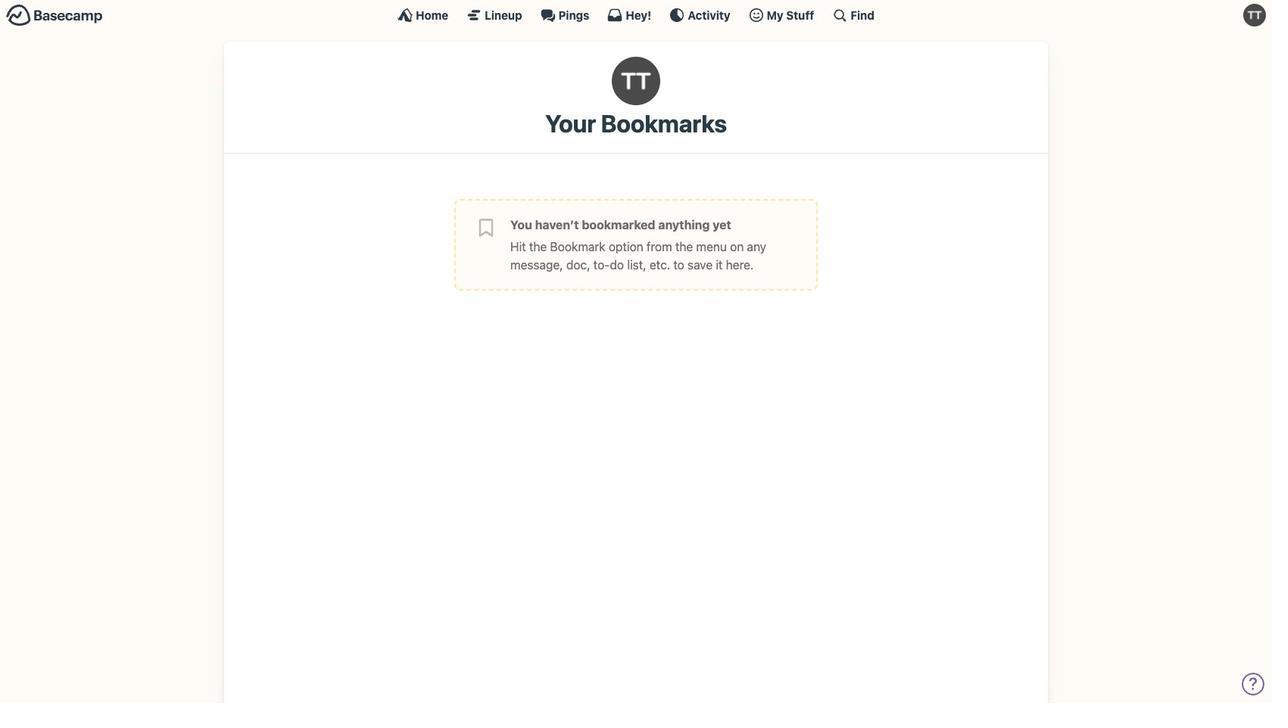 Task type: locate. For each thing, give the bounding box(es) containing it.
1 vertical spatial terry turtle image
[[612, 57, 661, 105]]

main element
[[0, 0, 1273, 30]]

terry turtle image
[[1244, 4, 1267, 27], [612, 57, 661, 105]]

0 vertical spatial terry turtle image
[[1244, 4, 1267, 27]]

switch accounts image
[[6, 4, 103, 27]]

1 horizontal spatial terry turtle image
[[1244, 4, 1267, 27]]

keyboard shortcut: ⌘ + / image
[[833, 8, 848, 23]]



Task type: vqa. For each thing, say whether or not it's contained in the screenshot.
t
no



Task type: describe. For each thing, give the bounding box(es) containing it.
0 horizontal spatial terry turtle image
[[612, 57, 661, 105]]



